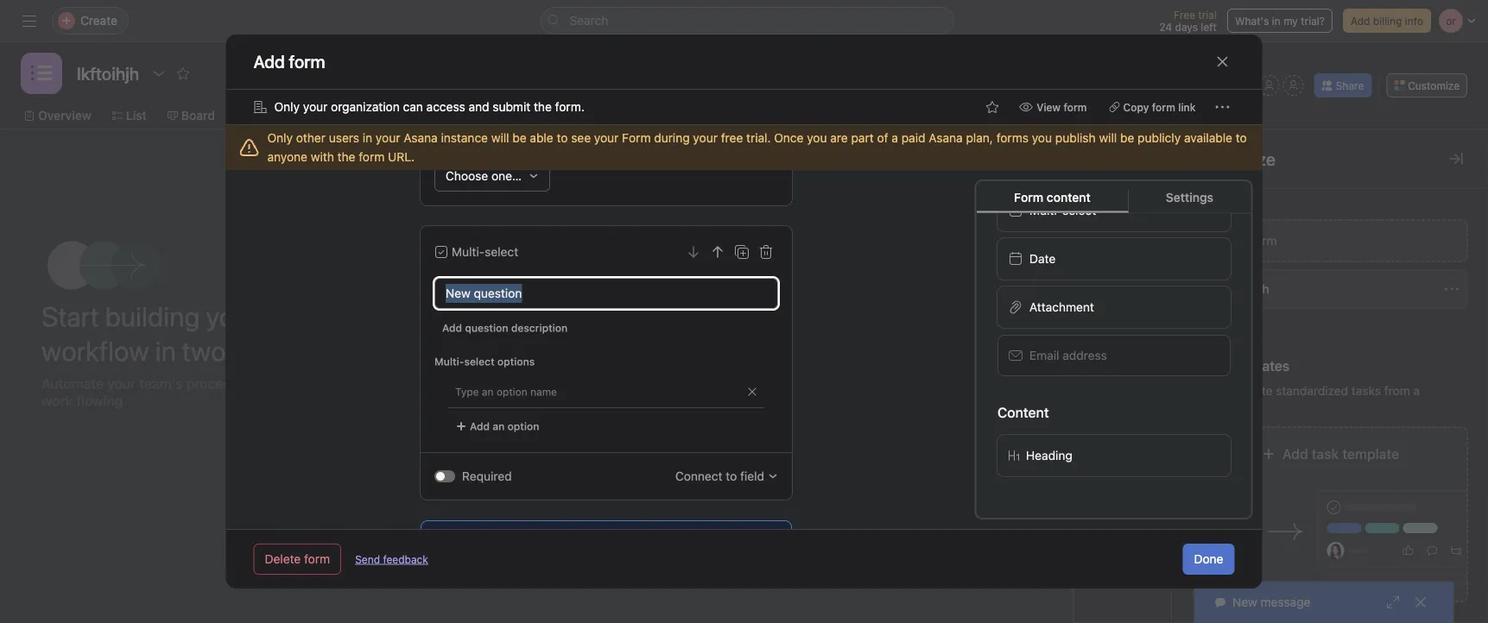 Task type: locate. For each thing, give the bounding box(es) containing it.
lkftoihjh left option
[[453, 417, 497, 431]]

be left publicly
[[1120, 131, 1134, 145]]

1 horizontal spatial in
[[363, 131, 372, 145]]

0 horizontal spatial will
[[491, 131, 509, 145]]

1 vertical spatial multi-
[[451, 245, 484, 259]]

keep
[[268, 376, 299, 392]]

asana right paid
[[929, 131, 963, 145]]

when tasks move to this section, what should happen automatically?
[[777, 369, 1005, 397]]

and
[[469, 100, 489, 114], [241, 376, 265, 392]]

1 vertical spatial 1
[[1108, 465, 1112, 477]]

0 horizontal spatial lkftoihjh button
[[421, 405, 688, 444]]

0 vertical spatial tasks
[[508, 258, 549, 278]]

search list box
[[540, 7, 955, 35]]

0 vertical spatial task
[[858, 324, 879, 336]]

1 vertical spatial customize
[[1193, 149, 1276, 169]]

or
[[1240, 79, 1250, 92]]

view form button
[[1012, 95, 1095, 119]]

0 horizontal spatial task
[[858, 324, 879, 336]]

forms down multi-select options at the bottom left of page
[[421, 383, 452, 395]]

what's
[[1235, 15, 1269, 27]]

0 vertical spatial in
[[1272, 15, 1281, 27]]

0 vertical spatial and
[[469, 100, 489, 114]]

1 vertical spatial in
[[363, 131, 372, 145]]

0 vertical spatial multi-select
[[1029, 203, 1096, 218]]

1 for 1 incomplete task
[[794, 324, 799, 336]]

timeline
[[250, 108, 298, 123]]

your right see
[[594, 131, 619, 145]]

2 vertical spatial in
[[155, 335, 176, 368]]

0 horizontal spatial in
[[155, 335, 176, 368]]

only up anyone
[[267, 131, 293, 145]]

list link
[[112, 106, 147, 125]]

0 vertical spatial form
[[622, 131, 651, 145]]

lkftoihjh down add form
[[1225, 282, 1269, 296]]

during
[[654, 131, 690, 145]]

0 horizontal spatial lkftoihjh
[[453, 417, 497, 431]]

add an option
[[469, 421, 539, 433]]

only up other
[[274, 100, 300, 114]]

1 vertical spatial only
[[267, 131, 293, 145]]

0 horizontal spatial be
[[513, 131, 527, 145]]

1 horizontal spatial are
[[830, 131, 848, 145]]

your up two minutes
[[206, 300, 258, 333]]

1 horizontal spatial be
[[1120, 131, 1134, 145]]

add for add form
[[1226, 234, 1248, 248]]

asana
[[404, 131, 438, 145], [929, 131, 963, 145]]

2 vertical spatial tasks
[[1352, 384, 1381, 398]]

task down the section
[[858, 324, 879, 336]]

incomplete
[[802, 324, 856, 336]]

the left the form.
[[534, 100, 552, 114]]

the down users
[[337, 150, 355, 164]]

forms up add form
[[1193, 196, 1233, 212]]

a inside quickly create standardized tasks from a template.
[[1414, 384, 1420, 398]]

form down messages link
[[622, 131, 651, 145]]

section
[[773, 262, 811, 274]]

0 horizontal spatial the
[[337, 150, 355, 164]]

add to starred image up plan,
[[986, 100, 1000, 114]]

0 horizontal spatial 1
[[794, 324, 799, 336]]

add billing info button
[[1343, 9, 1431, 33]]

form inside copy form link button
[[1152, 101, 1175, 113]]

0 vertical spatial are
[[830, 131, 848, 145]]

what's in my trial? button
[[1227, 9, 1333, 33]]

quickly create standardized tasks from a template.
[[1193, 384, 1420, 417]]

1 horizontal spatial asana
[[929, 131, 963, 145]]

multi-select left '3'
[[1029, 203, 1096, 218]]

task
[[858, 324, 879, 336], [1312, 446, 1339, 463]]

to left field at the bottom of page
[[725, 469, 737, 484]]

when
[[777, 369, 805, 381]]

0 horizontal spatial add to starred image
[[176, 67, 190, 80]]

automate
[[41, 376, 104, 392]]

0 horizontal spatial forms
[[421, 383, 452, 395]]

tasks left move at the bottom right of the page
[[808, 369, 835, 381]]

1 vertical spatial form
[[1014, 190, 1044, 204]]

are
[[830, 131, 848, 145], [479, 258, 504, 278]]

multi-select up "question"
[[451, 245, 518, 259]]

2 vertical spatial multi-
[[434, 356, 464, 368]]

url.
[[388, 150, 415, 164]]

switch
[[434, 471, 455, 483]]

team's
[[139, 376, 183, 392]]

to left this
[[867, 369, 877, 381]]

your left "team's"
[[107, 376, 136, 392]]

in inside button
[[1272, 15, 1281, 27]]

add an option button
[[448, 415, 547, 439]]

task left template
[[1312, 446, 1339, 463]]

0 vertical spatial multi-
[[1029, 203, 1062, 218]]

form for view form
[[1064, 101, 1087, 113]]

to left move this field down image
[[654, 258, 669, 278]]

add to starred image up board link
[[176, 67, 190, 80]]

lkftoihjh
[[1225, 282, 1269, 296], [453, 417, 497, 431]]

form inside 'add form' button
[[1251, 234, 1277, 248]]

0 horizontal spatial and
[[241, 376, 265, 392]]

delete form button
[[254, 544, 341, 575]]

select
[[1062, 203, 1096, 218], [484, 245, 518, 259], [464, 356, 494, 368]]

the inside only other users in your asana instance will be able to see your form during your free trial.  once you are part of a paid asana plan, forms you publish will be publicly available to anyone with the form url.
[[337, 150, 355, 164]]

1 vertical spatial a
[[1414, 384, 1420, 398]]

form for add form
[[1251, 234, 1277, 248]]

multi- up 'date'
[[1029, 203, 1062, 218]]

1 vertical spatial the
[[337, 150, 355, 164]]

you right forms
[[1032, 131, 1052, 145]]

send feedback link
[[355, 552, 428, 567]]

1 horizontal spatial you
[[1032, 131, 1052, 145]]

only for only other users in your asana instance will be able to see your form during your free trial.  once you are part of a paid asana plan, forms you publish will be publicly available to anyone with the form url.
[[267, 131, 293, 145]]

tasks up this project?
[[508, 258, 549, 278]]

email
[[1029, 349, 1059, 363]]

calendar link
[[319, 106, 384, 125]]

only inside only other users in your asana instance will be able to see your form during your free trial.  once you are part of a paid asana plan, forms you publish will be publicly available to anyone with the form url.
[[267, 131, 293, 145]]

0 vertical spatial a
[[892, 131, 898, 145]]

multi- up "question"
[[451, 245, 484, 259]]

0 horizontal spatial form
[[622, 131, 651, 145]]

two minutes
[[182, 335, 326, 368]]

0 horizontal spatial you
[[807, 131, 827, 145]]

in up "team's"
[[155, 335, 176, 368]]

your up other
[[303, 100, 328, 114]]

1 asana from the left
[[404, 131, 438, 145]]

0 vertical spatial 1
[[794, 324, 799, 336]]

1 horizontal spatial add to starred image
[[986, 100, 1000, 114]]

billing
[[1373, 15, 1402, 27]]

1 vertical spatial select
[[484, 245, 518, 259]]

you right once
[[807, 131, 827, 145]]

in right users
[[363, 131, 372, 145]]

1 horizontal spatial task
[[1312, 446, 1339, 463]]

days
[[1175, 21, 1198, 33]]

section,
[[901, 369, 941, 381]]

search
[[570, 13, 608, 28]]

0 horizontal spatial are
[[479, 258, 504, 278]]

1 will from the left
[[491, 131, 509, 145]]

add form button
[[1193, 219, 1468, 263]]

0 vertical spatial only
[[274, 100, 300, 114]]

asana up url.
[[404, 131, 438, 145]]

0 horizontal spatial asana
[[404, 131, 438, 145]]

2 horizontal spatial in
[[1272, 15, 1281, 27]]

1 vertical spatial and
[[241, 376, 265, 392]]

0 vertical spatial lkftoihjh button
[[1193, 269, 1468, 309]]

plan,
[[966, 131, 993, 145]]

customize inside dropdown button
[[1408, 79, 1460, 92]]

move this field down image
[[686, 245, 700, 259]]

a right from
[[1414, 384, 1420, 398]]

part
[[851, 131, 874, 145]]

1 vertical spatial are
[[479, 258, 504, 278]]

manually
[[456, 332, 506, 346]]

multi- down manually
[[434, 356, 464, 368]]

2 horizontal spatial tasks
[[1352, 384, 1381, 398]]

free
[[721, 131, 743, 145]]

you
[[807, 131, 827, 145], [1032, 131, 1052, 145]]

template.
[[1193, 403, 1245, 417]]

in left 'my' on the right top
[[1272, 15, 1281, 27]]

view form
[[1037, 101, 1087, 113]]

1 vertical spatial task
[[1312, 446, 1339, 463]]

select left '3'
[[1062, 203, 1096, 218]]

your left free
[[693, 131, 718, 145]]

add task template
[[1283, 446, 1399, 463]]

2 asana from the left
[[929, 131, 963, 145]]

being
[[553, 258, 596, 278]]

automatically?
[[817, 385, 889, 397]]

a
[[892, 131, 898, 145], [1414, 384, 1420, 398]]

add question description
[[442, 322, 567, 334]]

add for add an option
[[469, 421, 489, 433]]

1 horizontal spatial 1
[[1108, 465, 1112, 477]]

0 vertical spatial the
[[534, 100, 552, 114]]

task templates
[[1193, 358, 1290, 374]]

24
[[1160, 21, 1172, 33]]

0 horizontal spatial customize
[[1193, 149, 1276, 169]]

a right of in the right of the page
[[892, 131, 898, 145]]

1 horizontal spatial lkftoihjh button
[[1193, 269, 1468, 309]]

2 will from the left
[[1099, 131, 1117, 145]]

select right how
[[484, 245, 518, 259]]

1 horizontal spatial tasks
[[808, 369, 835, 381]]

workflow
[[41, 335, 149, 368]]

left
[[1201, 21, 1217, 33]]

1 horizontal spatial and
[[469, 100, 489, 114]]

Type an option name field
[[448, 377, 740, 407]]

add billing info
[[1351, 15, 1423, 27]]

1
[[794, 324, 799, 336], [1108, 465, 1112, 477]]

1 horizontal spatial a
[[1414, 384, 1420, 398]]

will down submit
[[491, 131, 509, 145]]

0 vertical spatial customize
[[1408, 79, 1460, 92]]

your
[[303, 100, 328, 114], [376, 131, 400, 145], [594, 131, 619, 145], [693, 131, 718, 145], [206, 300, 258, 333], [107, 376, 136, 392]]

calendar
[[333, 108, 384, 123]]

None text field
[[73, 58, 143, 89]]

1 horizontal spatial lkftoihjh
[[1225, 282, 1269, 296]]

messages link
[[610, 106, 682, 125]]

add to starred image
[[176, 67, 190, 80], [986, 100, 1000, 114]]

date
[[1029, 252, 1055, 266]]

workflow
[[418, 108, 472, 123]]

1 vertical spatial tasks
[[808, 369, 835, 381]]

are left part
[[830, 131, 848, 145]]

customize down info
[[1408, 79, 1460, 92]]

1 vertical spatial add to starred image
[[986, 100, 1000, 114]]

1 horizontal spatial forms
[[1193, 196, 1233, 212]]

dashboard link
[[514, 106, 590, 125]]

trial?
[[1301, 15, 1325, 27]]

Question name text field
[[434, 278, 778, 309]]

heading
[[1026, 449, 1072, 463]]

be left able at the left top of the page
[[513, 131, 527, 145]]

forms
[[1193, 196, 1233, 212], [421, 383, 452, 395]]

form left content
[[1014, 190, 1044, 204]]

free
[[1174, 9, 1195, 21]]

tasks left from
[[1352, 384, 1381, 398]]

will
[[491, 131, 509, 145], [1099, 131, 1117, 145]]

customize down the available
[[1193, 149, 1276, 169]]

select down manually
[[464, 356, 494, 368]]

copy form link
[[1123, 101, 1196, 113]]

duplicate this question image
[[735, 245, 748, 259]]

will right publish in the top of the page
[[1099, 131, 1117, 145]]

once
[[774, 131, 804, 145]]

1 horizontal spatial customize
[[1408, 79, 1460, 92]]

in
[[1272, 15, 1281, 27], [363, 131, 372, 145], [155, 335, 176, 368]]

switch inside add form dialog
[[434, 471, 455, 483]]

and left keep
[[241, 376, 265, 392]]

and left submit
[[469, 100, 489, 114]]

form inside delete form button
[[304, 552, 330, 567]]

to right the available
[[1236, 131, 1247, 145]]

form inside view form button
[[1064, 101, 1087, 113]]

1 vertical spatial multi-select
[[451, 245, 518, 259]]

0 horizontal spatial a
[[892, 131, 898, 145]]

add for add question description
[[442, 322, 462, 334]]

field
[[740, 469, 764, 484]]

email address
[[1029, 349, 1107, 363]]

0 horizontal spatial tasks
[[508, 258, 549, 278]]

1 horizontal spatial form
[[1014, 190, 1044, 204]]

are right how
[[479, 258, 504, 278]]

or button
[[1235, 75, 1256, 96]]

1 horizontal spatial will
[[1099, 131, 1117, 145]]



Task type: describe. For each thing, give the bounding box(es) containing it.
in inside start building your workflow in two minutes automate your team's process and keep work flowing.
[[155, 335, 176, 368]]

1 vertical spatial lkftoihjh button
[[421, 405, 688, 444]]

options
[[497, 356, 534, 368]]

remove field image
[[759, 245, 773, 259]]

1 vertical spatial lkftoihjh
[[453, 417, 497, 431]]

free trial 24 days left
[[1160, 9, 1217, 33]]

add form
[[1226, 234, 1277, 248]]

add for add task template
[[1283, 446, 1308, 463]]

search button
[[540, 7, 955, 35]]

3
[[1105, 211, 1111, 223]]

can
[[403, 100, 423, 114]]

organization
[[331, 100, 400, 114]]

this project?
[[507, 282, 602, 302]]

close details image
[[1449, 152, 1463, 166]]

to inside connect to field dropdown button
[[725, 469, 737, 484]]

should
[[972, 369, 1005, 381]]

form inside only other users in your asana instance will be able to see your form during your free trial.  once you are part of a paid asana plan, forms you publish will be publicly available to anyone with the form url.
[[622, 131, 651, 145]]

0 vertical spatial select
[[1062, 203, 1096, 218]]

start building your workflow in two minutes automate your team's process and keep work flowing.
[[41, 300, 326, 409]]

board link
[[167, 106, 215, 125]]

list
[[126, 108, 147, 123]]

0 vertical spatial forms
[[1193, 196, 1233, 212]]

connect to field button
[[675, 467, 778, 486]]

link
[[1178, 101, 1196, 113]]

2 you from the left
[[1032, 131, 1052, 145]]

content
[[1047, 190, 1091, 204]]

add form dialog
[[226, 0, 1262, 624]]

send feedback
[[355, 554, 428, 566]]

with
[[311, 150, 334, 164]]

task inside button
[[1312, 446, 1339, 463]]

customize button
[[1387, 73, 1468, 98]]

are inside how are tasks being added to this project?
[[479, 258, 504, 278]]

1 for 1 form
[[1108, 465, 1112, 477]]

2 be from the left
[[1120, 131, 1134, 145]]

list image
[[31, 63, 52, 84]]

close image
[[1414, 596, 1428, 610]]

close this dialog image
[[1216, 55, 1230, 69]]

2 vertical spatial select
[[464, 356, 494, 368]]

to inside when tasks move to this section, what should happen automatically?
[[867, 369, 877, 381]]

tasks inside when tasks move to this section, what should happen automatically?
[[808, 369, 835, 381]]

access
[[426, 100, 465, 114]]

1 you from the left
[[807, 131, 827, 145]]

add task template button
[[1192, 427, 1469, 603]]

trial
[[1198, 9, 1217, 21]]

form for copy form link
[[1152, 101, 1175, 113]]

1 vertical spatial forms
[[421, 383, 452, 395]]

my
[[1284, 15, 1298, 27]]

question
[[465, 322, 508, 334]]

fields
[[1114, 211, 1141, 223]]

timeline link
[[236, 106, 298, 125]]

0 vertical spatial add to starred image
[[176, 67, 190, 80]]

of
[[877, 131, 888, 145]]

are inside only other users in your asana instance will be able to see your form during your free trial.  once you are part of a paid asana plan, forms you publish will be publicly available to anyone with the form url.
[[830, 131, 848, 145]]

attachment
[[1029, 300, 1094, 314]]

happen
[[777, 385, 814, 397]]

done
[[1194, 552, 1224, 567]]

share button
[[1314, 73, 1372, 98]]

form content
[[1014, 190, 1091, 204]]

what's in my trial?
[[1235, 15, 1325, 27]]

to inside how are tasks being added to this project?
[[654, 258, 669, 278]]

1 horizontal spatial multi-select
[[1029, 203, 1096, 218]]

form for delete form
[[304, 552, 330, 567]]

tasks inside quickly create standardized tasks from a template.
[[1352, 384, 1381, 398]]

delete
[[265, 552, 301, 567]]

overview
[[38, 108, 91, 123]]

publish
[[1055, 131, 1096, 145]]

remove option image
[[747, 387, 757, 397]]

1 be from the left
[[513, 131, 527, 145]]

submit
[[493, 100, 531, 114]]

view
[[1037, 101, 1061, 113]]

description
[[511, 322, 567, 334]]

form.
[[555, 100, 585, 114]]

copy
[[1123, 101, 1149, 113]]

only for only your organization can access and submit the form.
[[274, 100, 300, 114]]

multi-select options
[[434, 356, 534, 368]]

added
[[600, 258, 650, 278]]

more actions image
[[1216, 100, 1230, 114]]

from
[[1384, 384, 1410, 398]]

this
[[880, 369, 899, 381]]

new message
[[1233, 596, 1311, 610]]

move this field up image
[[710, 245, 724, 259]]

create
[[1238, 384, 1273, 398]]

required
[[462, 469, 511, 484]]

files link
[[703, 106, 743, 125]]

forms
[[997, 131, 1029, 145]]

process
[[186, 376, 237, 392]]

to left see
[[557, 131, 568, 145]]

0 vertical spatial lkftoihjh
[[1225, 282, 1269, 296]]

1 form
[[1108, 465, 1138, 477]]

messages
[[624, 108, 682, 123]]

expand new message image
[[1386, 596, 1400, 610]]

done button
[[1183, 544, 1235, 575]]

anyone
[[267, 150, 307, 164]]

your up url.
[[376, 131, 400, 145]]

paid
[[902, 131, 925, 145]]

in inside only other users in your asana instance will be able to see your form during your free trial.  once you are part of a paid asana plan, forms you publish will be publicly available to anyone with the form url.
[[363, 131, 372, 145]]

what
[[944, 369, 969, 381]]

and inside start building your workflow in two minutes automate your team's process and keep work flowing.
[[241, 376, 265, 392]]

how
[[440, 258, 475, 278]]

tasks inside how are tasks being added to this project?
[[508, 258, 549, 278]]

add question description button
[[434, 316, 575, 340]]

move
[[837, 369, 864, 381]]

1 incomplete task
[[794, 324, 879, 336]]

and inside add form dialog
[[469, 100, 489, 114]]

a inside only other users in your asana instance will be able to see your form during your free trial.  once you are part of a paid asana plan, forms you publish will be publicly available to anyone with the form url.
[[892, 131, 898, 145]]

connect to field
[[675, 469, 764, 484]]

only your organization can access and submit the form.
[[274, 100, 585, 114]]

instance
[[441, 131, 488, 145]]

untitled
[[773, 288, 824, 304]]

an
[[492, 421, 504, 433]]

overview link
[[24, 106, 91, 125]]

add form
[[254, 51, 325, 72]]

form inside only other users in your asana instance will be able to see your form during your free trial.  once you are part of a paid asana plan, forms you publish will be publicly available to anyone with the form url.
[[359, 150, 385, 164]]

info
[[1405, 15, 1423, 27]]

feedback
[[383, 554, 428, 566]]

1 horizontal spatial the
[[534, 100, 552, 114]]

files
[[716, 108, 743, 123]]

form for 1 form
[[1115, 465, 1138, 477]]

users
[[329, 131, 359, 145]]

how are tasks being added to this project?
[[440, 258, 669, 302]]

other
[[296, 131, 326, 145]]

0 horizontal spatial multi-select
[[451, 245, 518, 259]]

add for add billing info
[[1351, 15, 1370, 27]]



Task type: vqa. For each thing, say whether or not it's contained in the screenshot.
Tuesday
no



